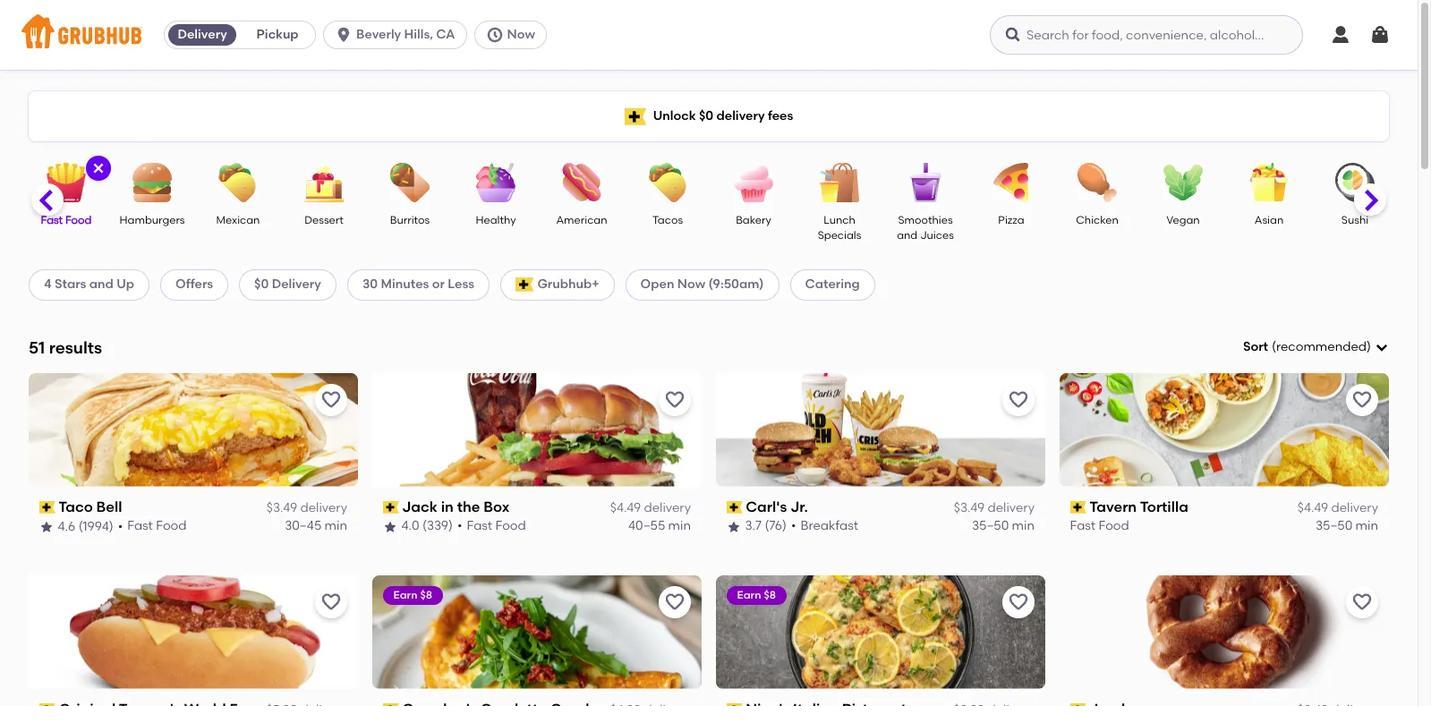 Task type: describe. For each thing, give the bounding box(es) containing it.
$3.49 for carl's jr.
[[954, 501, 985, 516]]

grubhub+
[[538, 277, 600, 292]]

minutes
[[381, 277, 429, 292]]

40–55 min
[[629, 519, 691, 534]]

mexican
[[216, 214, 260, 227]]

(76)
[[766, 519, 788, 534]]

$3.49 for taco bell
[[267, 501, 297, 516]]

food down tavern
[[1100, 519, 1130, 534]]

save this restaurant button for original tommy's world famous hamburgers logo at the left of the page
[[315, 586, 347, 619]]

sort ( recommended )
[[1244, 339, 1372, 355]]

hamburgers image
[[121, 163, 184, 202]]

4.6 (1994)
[[58, 519, 114, 534]]

51 results
[[29, 337, 102, 358]]

lunch specials image
[[809, 163, 871, 202]]

save this restaurant image for tavern tortilla
[[1352, 389, 1374, 411]]

4.0
[[402, 519, 420, 534]]

tavern tortilla
[[1090, 499, 1190, 516]]

earn $8 for nico's italian ristorante logo
[[738, 589, 777, 602]]

smoothies
[[899, 214, 953, 227]]

1 vertical spatial and
[[89, 277, 114, 292]]

4
[[44, 277, 52, 292]]

fast food image
[[35, 163, 98, 202]]

save this restaurant button for the taco bell logo
[[315, 384, 347, 416]]

$3.49 delivery for carl's jr.
[[954, 501, 1035, 516]]

breakfast
[[801, 519, 859, 534]]

earn for nico's italian ristorante logo
[[738, 589, 762, 602]]

open
[[641, 277, 675, 292]]

star icon image for taco bell
[[39, 520, 54, 534]]

4.0 (339)
[[402, 519, 454, 534]]

pickup
[[257, 27, 299, 42]]

fees
[[768, 108, 794, 123]]

4 stars and up
[[44, 277, 134, 292]]

35–50 for carl's jr.
[[973, 519, 1010, 534]]

unlock $0 delivery fees
[[653, 108, 794, 123]]

$0 delivery
[[254, 277, 321, 292]]

min for carl's jr.
[[1013, 519, 1035, 534]]

dessert image
[[293, 163, 356, 202]]

chicken image
[[1067, 163, 1129, 202]]

pickup button
[[240, 21, 315, 49]]

35–50 min for jr.
[[973, 519, 1035, 534]]

the
[[458, 499, 481, 516]]

save this restaurant image for jack in the box
[[664, 389, 686, 411]]

hills,
[[404, 27, 433, 42]]

nico's italian ristorante logo image
[[716, 576, 1046, 689]]

healthy image
[[465, 163, 527, 202]]

hamburgers
[[120, 214, 185, 227]]

$8 for nico's italian ristorante logo
[[765, 589, 777, 602]]

recommended
[[1277, 339, 1368, 355]]

1 vertical spatial now
[[678, 277, 706, 292]]

51
[[29, 337, 45, 358]]

tortilla
[[1141, 499, 1190, 516]]

bakery image
[[723, 163, 785, 202]]

tacos
[[653, 214, 683, 227]]

american
[[557, 214, 608, 227]]

sushi
[[1342, 214, 1369, 227]]

save this restaurant button for tavern tortilla  logo
[[1347, 384, 1379, 416]]

asian image
[[1239, 163, 1301, 202]]

35–50 min for tortilla
[[1316, 519, 1379, 534]]

beverly hills, ca
[[357, 27, 455, 42]]

0 vertical spatial fast food
[[41, 214, 92, 227]]

1 vertical spatial delivery
[[272, 277, 321, 292]]

30–45
[[285, 519, 322, 534]]

sushi image
[[1325, 163, 1387, 202]]

grubhub plus flag logo image for grubhub+
[[516, 278, 534, 292]]

pizza image
[[981, 163, 1043, 202]]

asian
[[1255, 214, 1284, 227]]

beverly
[[357, 27, 401, 42]]

save this restaurant button for 'carl's jr. logo'
[[1003, 384, 1035, 416]]

save this restaurant image inside button
[[321, 592, 342, 613]]

(339)
[[423, 519, 454, 534]]

jamba logo image
[[1060, 576, 1390, 689]]

bakery
[[736, 214, 772, 227]]

taco bell logo image
[[29, 373, 358, 487]]

3.7
[[746, 519, 763, 534]]

taco bell
[[59, 499, 123, 516]]

offers
[[176, 277, 213, 292]]

40–55
[[629, 519, 666, 534]]

delivery for jack in the box
[[644, 501, 691, 516]]

american image
[[551, 163, 613, 202]]

2 save this restaurant image from the left
[[664, 592, 686, 613]]

carl's jr.
[[747, 499, 809, 516]]

carl's jr. logo image
[[716, 373, 1046, 487]]

$4.49 for tavern tortilla
[[1298, 501, 1329, 516]]

earn for grandpa's omelette crack logo
[[394, 589, 418, 602]]

fast down the
[[467, 519, 493, 534]]

save this restaurant button for jamba logo
[[1347, 586, 1379, 619]]

in
[[442, 499, 454, 516]]

pizza
[[999, 214, 1025, 227]]

or
[[432, 277, 445, 292]]

ca
[[436, 27, 455, 42]]

now inside button
[[507, 27, 535, 42]]

subscription pass image for jack in the box
[[383, 502, 399, 514]]

now button
[[474, 21, 554, 49]]

and inside smoothies and juices
[[897, 230, 918, 242]]

unlock
[[653, 108, 696, 123]]

stars
[[55, 277, 86, 292]]

lunch specials
[[818, 214, 862, 242]]

less
[[448, 277, 475, 292]]

$4.49 for jack in the box
[[611, 501, 641, 516]]

star icon image for jack in the box
[[383, 520, 398, 534]]

3.7 (76)
[[746, 519, 788, 534]]

min for tavern tortilla
[[1356, 519, 1379, 534]]

• for bell
[[118, 519, 123, 534]]

subscription pass image for carl's jr.
[[727, 502, 743, 514]]

• for jr.
[[792, 519, 797, 534]]

up
[[117, 277, 134, 292]]

taco
[[59, 499, 93, 516]]



Task type: vqa. For each thing, say whether or not it's contained in the screenshot.


Task type: locate. For each thing, give the bounding box(es) containing it.
grubhub plus flag logo image left unlock
[[625, 108, 646, 125]]

0 horizontal spatial fast food
[[41, 214, 92, 227]]

2 • fast food from the left
[[458, 519, 527, 534]]

1 horizontal spatial $3.49 delivery
[[954, 501, 1035, 516]]

0 horizontal spatial •
[[118, 519, 123, 534]]

save this restaurant button
[[315, 384, 347, 416], [659, 384, 691, 416], [1003, 384, 1035, 416], [1347, 384, 1379, 416], [315, 586, 347, 619], [659, 586, 691, 619], [1003, 586, 1035, 619], [1347, 586, 1379, 619]]

1 horizontal spatial fast food
[[1071, 519, 1130, 534]]

juices
[[921, 230, 955, 242]]

bell
[[97, 499, 123, 516]]

Search for food, convenience, alcohol... search field
[[990, 15, 1304, 55]]

min
[[325, 519, 347, 534], [669, 519, 691, 534], [1013, 519, 1035, 534], [1356, 519, 1379, 534]]

$3.49 delivery for taco bell
[[267, 501, 347, 516]]

fast right (1994)
[[128, 519, 153, 534]]

carl's
[[747, 499, 788, 516]]

• fast food for jack in the box
[[458, 519, 527, 534]]

0 horizontal spatial $3.49
[[267, 501, 297, 516]]

$8 down '4.0 (339)'
[[421, 589, 433, 602]]

fast food
[[41, 214, 92, 227], [1071, 519, 1130, 534]]

1 horizontal spatial earn $8
[[738, 589, 777, 602]]

0 horizontal spatial star icon image
[[39, 520, 54, 534]]

food down box
[[496, 519, 527, 534]]

box
[[484, 499, 510, 516]]

now
[[507, 27, 535, 42], [678, 277, 706, 292]]

fast
[[41, 214, 63, 227], [128, 519, 153, 534], [467, 519, 493, 534], [1071, 519, 1097, 534]]

earn $8 down 3.7
[[738, 589, 777, 602]]

0 horizontal spatial 35–50 min
[[973, 519, 1035, 534]]

save this restaurant image
[[321, 389, 342, 411], [664, 389, 686, 411], [1008, 389, 1030, 411], [1352, 389, 1374, 411], [1008, 592, 1030, 613], [1352, 592, 1374, 613]]

jr.
[[791, 499, 809, 516]]

1 earn from the left
[[394, 589, 418, 602]]

1 horizontal spatial now
[[678, 277, 706, 292]]

star icon image left 4.6
[[39, 520, 54, 534]]

3 star icon image from the left
[[727, 520, 742, 534]]

1 earn $8 from the left
[[394, 589, 433, 602]]

open now (9:50am)
[[641, 277, 764, 292]]

2 $4.49 delivery from the left
[[1298, 501, 1379, 516]]

0 vertical spatial $0
[[699, 108, 714, 123]]

1 $3.49 from the left
[[267, 501, 297, 516]]

0 vertical spatial and
[[897, 230, 918, 242]]

fast food down the fast food image
[[41, 214, 92, 227]]

star icon image for carl's jr.
[[727, 520, 742, 534]]

$3.49 delivery
[[267, 501, 347, 516], [954, 501, 1035, 516]]

1 horizontal spatial save this restaurant image
[[664, 592, 686, 613]]

1 horizontal spatial • fast food
[[458, 519, 527, 534]]

2 $4.49 from the left
[[1298, 501, 1329, 516]]

svg image
[[1331, 24, 1352, 46], [335, 26, 353, 44], [486, 26, 504, 44]]

• down bell
[[118, 519, 123, 534]]

save this restaurant image
[[321, 592, 342, 613], [664, 592, 686, 613]]

food
[[65, 214, 92, 227], [156, 519, 187, 534], [496, 519, 527, 534], [1100, 519, 1130, 534]]

0 horizontal spatial $8
[[421, 589, 433, 602]]

earn $8 down 4.0
[[394, 589, 433, 602]]

svg image for now
[[486, 26, 504, 44]]

grubhub plus flag logo image left grubhub+
[[516, 278, 534, 292]]

None field
[[1244, 339, 1390, 357]]

1 $3.49 delivery from the left
[[267, 501, 347, 516]]

0 horizontal spatial $4.49
[[611, 501, 641, 516]]

1 horizontal spatial $3.49
[[954, 501, 985, 516]]

1 horizontal spatial 35–50
[[1316, 519, 1353, 534]]

$8 for grandpa's omelette crack logo
[[421, 589, 433, 602]]

star icon image
[[39, 520, 54, 534], [383, 520, 398, 534], [727, 520, 742, 534]]

burritos
[[390, 214, 430, 227]]

and left the up
[[89, 277, 114, 292]]

results
[[49, 337, 102, 358]]

1 min from the left
[[325, 519, 347, 534]]

subscription pass image for original tommy's world famous hamburgers logo at the left of the page
[[39, 704, 55, 707]]

35–50 for tavern tortilla
[[1316, 519, 1353, 534]]

delivery
[[178, 27, 227, 42], [272, 277, 321, 292]]

earn down 3.7
[[738, 589, 762, 602]]

0 horizontal spatial delivery
[[178, 27, 227, 42]]

dessert
[[305, 214, 344, 227]]

fast down the fast food image
[[41, 214, 63, 227]]

• breakfast
[[792, 519, 859, 534]]

• fast food down bell
[[118, 519, 187, 534]]

(9:50am)
[[709, 277, 764, 292]]

30 minutes or less
[[363, 277, 475, 292]]

(1994)
[[79, 519, 114, 534]]

chicken
[[1077, 214, 1119, 227]]

0 horizontal spatial 35–50
[[973, 519, 1010, 534]]

0 horizontal spatial and
[[89, 277, 114, 292]]

1 horizontal spatial $0
[[699, 108, 714, 123]]

vegan
[[1167, 214, 1201, 227]]

4 min from the left
[[1356, 519, 1379, 534]]

save this restaurant image down 30–45 min
[[321, 592, 342, 613]]

mexican image
[[207, 163, 270, 202]]

2 earn from the left
[[738, 589, 762, 602]]

subscription pass image for tavern tortilla
[[1071, 502, 1087, 514]]

delivery for taco bell
[[300, 501, 347, 516]]

0 horizontal spatial svg image
[[335, 26, 353, 44]]

2 • from the left
[[458, 519, 463, 534]]

catering
[[806, 277, 860, 292]]

2 35–50 min from the left
[[1316, 519, 1379, 534]]

and
[[897, 230, 918, 242], [89, 277, 114, 292]]

• fast food
[[118, 519, 187, 534], [458, 519, 527, 534]]

1 star icon image from the left
[[39, 520, 54, 534]]

1 horizontal spatial earn
[[738, 589, 762, 602]]

$0 right unlock
[[699, 108, 714, 123]]

2 star icon image from the left
[[383, 520, 398, 534]]

0 horizontal spatial • fast food
[[118, 519, 187, 534]]

svg image for beverly hills, ca
[[335, 26, 353, 44]]

beverly hills, ca button
[[323, 21, 474, 49]]

• fast food down box
[[458, 519, 527, 534]]

0 vertical spatial now
[[507, 27, 535, 42]]

now right ca
[[507, 27, 535, 42]]

2 $3.49 from the left
[[954, 501, 985, 516]]

1 horizontal spatial star icon image
[[383, 520, 398, 534]]

min for taco bell
[[325, 519, 347, 534]]

svg image inside the now button
[[486, 26, 504, 44]]

$8 down the 3.7 (76)
[[765, 589, 777, 602]]

original tommy's world famous hamburgers logo image
[[29, 576, 358, 689]]

food down the fast food image
[[65, 214, 92, 227]]

subscription pass image
[[39, 704, 55, 707], [727, 704, 743, 707]]

fast down tavern
[[1071, 519, 1097, 534]]

1 $8 from the left
[[421, 589, 433, 602]]

jack in the box logo image
[[373, 373, 702, 487]]

now right open
[[678, 277, 706, 292]]

healthy
[[476, 214, 516, 227]]

1 $4.49 delivery from the left
[[611, 501, 691, 516]]

tavern
[[1090, 499, 1138, 516]]

1 horizontal spatial •
[[458, 519, 463, 534]]

tacos image
[[637, 163, 699, 202]]

specials
[[818, 230, 862, 242]]

30–45 min
[[285, 519, 347, 534]]

• down jack in the box
[[458, 519, 463, 534]]

delivery for carl's jr.
[[988, 501, 1035, 516]]

0 horizontal spatial $0
[[254, 277, 269, 292]]

grandpa's omelette crack logo image
[[373, 576, 702, 689]]

0 vertical spatial delivery
[[178, 27, 227, 42]]

1 $4.49 from the left
[[611, 501, 641, 516]]

min for jack in the box
[[669, 519, 691, 534]]

1 horizontal spatial svg image
[[486, 26, 504, 44]]

save this restaurant image down 40–55 min
[[664, 592, 686, 613]]

smoothies and juices
[[897, 214, 955, 242]]

subscription pass image for taco bell
[[39, 502, 55, 514]]

• right (76)
[[792, 519, 797, 534]]

• for in
[[458, 519, 463, 534]]

earn $8
[[394, 589, 433, 602], [738, 589, 777, 602]]

)
[[1368, 339, 1372, 355]]

2 horizontal spatial star icon image
[[727, 520, 742, 534]]

earn down 4.0
[[394, 589, 418, 602]]

$8
[[421, 589, 433, 602], [765, 589, 777, 602]]

2 horizontal spatial •
[[792, 519, 797, 534]]

(
[[1273, 339, 1277, 355]]

$0
[[699, 108, 714, 123], [254, 277, 269, 292]]

save this restaurant image for carl's jr.
[[1008, 389, 1030, 411]]

$4.49 delivery
[[611, 501, 691, 516], [1298, 501, 1379, 516]]

lunch
[[824, 214, 856, 227]]

0 vertical spatial grubhub plus flag logo image
[[625, 108, 646, 125]]

1 vertical spatial fast food
[[1071, 519, 1130, 534]]

1 horizontal spatial $4.49
[[1298, 501, 1329, 516]]

jack in the box
[[403, 499, 510, 516]]

smoothies and juices image
[[895, 163, 957, 202]]

0 horizontal spatial $4.49 delivery
[[611, 501, 691, 516]]

1 horizontal spatial grubhub plus flag logo image
[[625, 108, 646, 125]]

1 vertical spatial grubhub plus flag logo image
[[516, 278, 534, 292]]

$4.49 delivery for tavern tortilla
[[1298, 501, 1379, 516]]

1 • from the left
[[118, 519, 123, 534]]

1 save this restaurant image from the left
[[321, 592, 342, 613]]

main navigation navigation
[[0, 0, 1419, 70]]

1 horizontal spatial 35–50 min
[[1316, 519, 1379, 534]]

0 horizontal spatial save this restaurant image
[[321, 592, 342, 613]]

$4.49 delivery for jack in the box
[[611, 501, 691, 516]]

3 • from the left
[[792, 519, 797, 534]]

tavern tortilla  logo image
[[1060, 373, 1390, 487]]

star icon image left 4.0
[[383, 520, 398, 534]]

delivery inside button
[[178, 27, 227, 42]]

save this restaurant button for jack in the box logo
[[659, 384, 691, 416]]

0 horizontal spatial earn
[[394, 589, 418, 602]]

2 35–50 from the left
[[1316, 519, 1353, 534]]

0 horizontal spatial $3.49 delivery
[[267, 501, 347, 516]]

1 vertical spatial $0
[[254, 277, 269, 292]]

grubhub plus flag logo image for unlock $0 delivery fees
[[625, 108, 646, 125]]

none field containing sort
[[1244, 339, 1390, 357]]

2 subscription pass image from the left
[[727, 704, 743, 707]]

burritos image
[[379, 163, 442, 202]]

and down smoothies
[[897, 230, 918, 242]]

$4.49
[[611, 501, 641, 516], [1298, 501, 1329, 516]]

food right (1994)
[[156, 519, 187, 534]]

2 min from the left
[[669, 519, 691, 534]]

1 horizontal spatial $4.49 delivery
[[1298, 501, 1379, 516]]

$0 right 'offers'
[[254, 277, 269, 292]]

star icon image left 3.7
[[727, 520, 742, 534]]

4.6
[[58, 519, 76, 534]]

1 35–50 min from the left
[[973, 519, 1035, 534]]

•
[[118, 519, 123, 534], [458, 519, 463, 534], [792, 519, 797, 534]]

subscription pass image
[[39, 502, 55, 514], [383, 502, 399, 514], [727, 502, 743, 514], [1071, 502, 1087, 514], [383, 704, 399, 707], [1071, 704, 1087, 707]]

2 horizontal spatial svg image
[[1331, 24, 1352, 46]]

save this restaurant image for taco bell
[[321, 389, 342, 411]]

2 $8 from the left
[[765, 589, 777, 602]]

1 horizontal spatial $8
[[765, 589, 777, 602]]

jack
[[403, 499, 438, 516]]

delivery left pickup
[[178, 27, 227, 42]]

2 earn $8 from the left
[[738, 589, 777, 602]]

sort
[[1244, 339, 1269, 355]]

$3.49
[[267, 501, 297, 516], [954, 501, 985, 516]]

svg image inside beverly hills, ca button
[[335, 26, 353, 44]]

1 35–50 from the left
[[973, 519, 1010, 534]]

0 horizontal spatial now
[[507, 27, 535, 42]]

1 horizontal spatial and
[[897, 230, 918, 242]]

3 min from the left
[[1013, 519, 1035, 534]]

0 horizontal spatial grubhub plus flag logo image
[[516, 278, 534, 292]]

2 $3.49 delivery from the left
[[954, 501, 1035, 516]]

0 horizontal spatial earn $8
[[394, 589, 433, 602]]

1 horizontal spatial delivery
[[272, 277, 321, 292]]

35–50
[[973, 519, 1010, 534], [1316, 519, 1353, 534]]

30
[[363, 277, 378, 292]]

vegan image
[[1153, 163, 1215, 202]]

subscription pass image for nico's italian ristorante logo
[[727, 704, 743, 707]]

delivery button
[[165, 21, 240, 49]]

1 • fast food from the left
[[118, 519, 187, 534]]

grubhub plus flag logo image
[[625, 108, 646, 125], [516, 278, 534, 292]]

svg image
[[1370, 24, 1392, 46], [1005, 26, 1023, 44], [91, 161, 106, 176], [1376, 340, 1390, 355]]

35–50 min
[[973, 519, 1035, 534], [1316, 519, 1379, 534]]

1 horizontal spatial subscription pass image
[[727, 704, 743, 707]]

1 subscription pass image from the left
[[39, 704, 55, 707]]

earn $8 for grandpa's omelette crack logo
[[394, 589, 433, 602]]

• fast food for taco bell
[[118, 519, 187, 534]]

delivery down dessert
[[272, 277, 321, 292]]

0 horizontal spatial subscription pass image
[[39, 704, 55, 707]]

fast food down tavern
[[1071, 519, 1130, 534]]

delivery for tavern tortilla
[[1332, 501, 1379, 516]]



